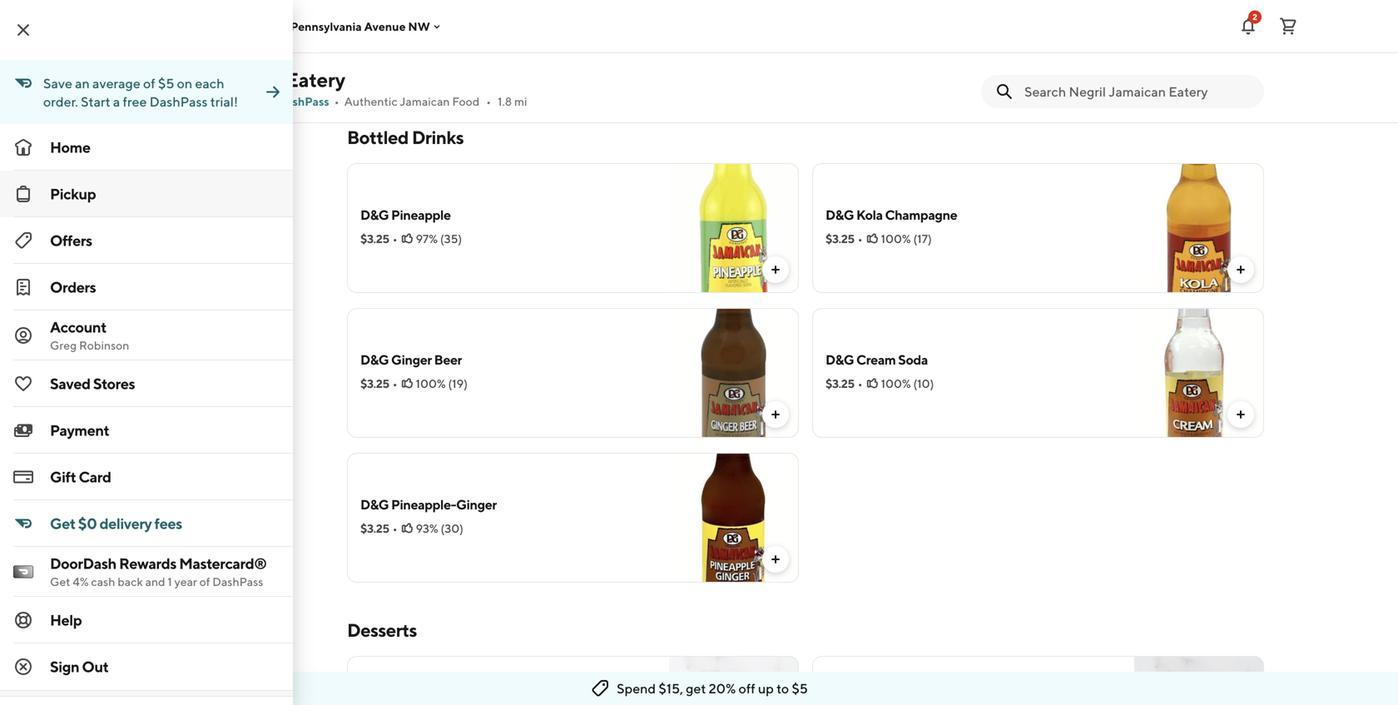 Task type: describe. For each thing, give the bounding box(es) containing it.
doordash
[[50, 554, 116, 572]]

$3.25 for d&g kola champagne
[[826, 232, 855, 246]]

d&g for d&g pineapple
[[360, 207, 389, 223]]

home
[[50, 138, 90, 156]]

97%
[[416, 232, 438, 246]]

$5 inside the save an average of $5 on each order. start a free dashpass trial!
[[158, 75, 174, 91]]

$4.25
[[826, 45, 855, 59]]

close image
[[13, 20, 33, 40]]

• for 91% (23)
[[392, 29, 397, 42]]

offers
[[50, 231, 92, 249]]

gift card
[[50, 468, 111, 486]]

home link
[[0, 124, 293, 171]]

d&g cream soda image
[[1135, 308, 1265, 438]]

drinks for homemade drinks
[[212, 584, 246, 598]]

(10) for 100% (10)
[[914, 377, 934, 390]]

most ordered button
[[134, 246, 327, 276]]

avenue
[[364, 19, 406, 33]]

most
[[147, 254, 174, 268]]

1600 pennsylvania avenue nw button
[[260, 19, 444, 33]]

pennsylvania
[[291, 19, 362, 33]]

d&g kola champagne
[[826, 207, 958, 223]]

$15,
[[659, 681, 683, 696]]

sign out
[[50, 658, 109, 676]]

help
[[50, 611, 82, 629]]

dashpass •
[[278, 94, 339, 108]]

delivery
[[99, 515, 152, 532]]

0 items, open order cart image
[[1279, 16, 1299, 36]]

pineapple-
[[391, 497, 456, 512]]

d&g kola champagne image
[[1135, 163, 1265, 293]]

am
[[166, 158, 182, 172]]

help link
[[0, 597, 293, 644]]

(35)
[[440, 232, 462, 246]]

jamaican for negril
[[195, 68, 282, 92]]

$3.25 for d&g ginger beer
[[360, 377, 389, 390]]

gift card link
[[0, 454, 293, 500]]

d&g pineapple-ginger
[[360, 497, 497, 512]]

20%
[[709, 681, 736, 696]]

fruit punch bottled image
[[1135, 0, 1265, 90]]

• left 1.8
[[486, 94, 491, 108]]

sign
[[50, 658, 79, 676]]

fricassee
[[147, 524, 197, 538]]

$3.25 • for cream
[[826, 377, 863, 390]]

get inside doordash rewards mastercard® get 4% cash back and 1 year of dashpass
[[50, 575, 70, 589]]

average
[[92, 75, 141, 91]]

a
[[113, 94, 120, 109]]

• for 100% (17)
[[858, 232, 863, 246]]

100% for soda
[[881, 377, 911, 390]]

up
[[758, 681, 774, 696]]

1 horizontal spatial $5
[[792, 681, 808, 696]]

$3.75 •
[[360, 29, 397, 42]]

homemade drinks
[[147, 584, 246, 598]]

sides
[[147, 494, 176, 508]]

• for 93% (30)
[[393, 522, 398, 535]]

homemade
[[147, 584, 209, 598]]

mi
[[514, 94, 527, 108]]

$3.25 • for ginger
[[360, 377, 398, 390]]

spend $15, get 20% off up to $5
[[617, 681, 808, 696]]

negril jamaican eatery
[[134, 68, 346, 92]]

fricassee button
[[134, 516, 327, 546]]

soda
[[899, 352, 928, 368]]

of inside the save an average of $5 on each order. start a free dashpass trial!
[[143, 75, 155, 91]]

d&g for d&g cream soda
[[826, 352, 854, 368]]

pineapple
[[391, 207, 451, 223]]

save an average of $5 on each order. start a free dashpass trial!
[[43, 75, 238, 109]]

negril
[[134, 68, 191, 92]]

d&g for d&g kola champagne
[[826, 207, 854, 223]]

90%
[[882, 45, 906, 59]]

$3.25 for d&g pineapple-ginger
[[360, 522, 389, 535]]

d&g for d&g pineapple-ginger
[[360, 497, 389, 512]]

order.
[[43, 94, 78, 109]]

jamaican for authentic
[[400, 94, 450, 108]]

d&g ginger beer image
[[669, 308, 799, 438]]

each
[[195, 75, 224, 91]]

seafood vegetarian button
[[134, 546, 327, 576]]

get
[[686, 681, 706, 696]]

10:45 am - 7:05 pm
[[134, 158, 236, 172]]

seafood vegetarian
[[147, 554, 252, 568]]

account greg robinson
[[50, 318, 129, 352]]

90% (10)
[[882, 45, 929, 59]]

get $0 delivery fees
[[50, 515, 182, 532]]

91%
[[415, 29, 436, 42]]

9,300+ ratings
[[167, 94, 244, 108]]

drinks for bottled drinks
[[412, 127, 464, 148]]

ratings
[[208, 94, 244, 108]]

saved stores link
[[0, 360, 293, 407]]

year
[[174, 575, 197, 589]]

desserts button
[[134, 636, 327, 666]]

10:45
[[134, 158, 164, 172]]

d&g ginger beer
[[360, 352, 462, 368]]

sides button
[[134, 486, 327, 516]]

mastercard®
[[179, 554, 267, 572]]

an
[[75, 75, 90, 91]]

4%
[[73, 575, 89, 589]]

bottled
[[347, 127, 409, 148]]

champagne
[[885, 207, 958, 223]]

d&g pineapple-ginger image
[[669, 453, 799, 583]]

saved stores
[[50, 375, 135, 393]]

(10) for 90% (10)
[[908, 45, 929, 59]]

1600
[[260, 19, 288, 33]]

card
[[79, 468, 111, 486]]

d&g pineapple image
[[669, 163, 799, 293]]

offers link
[[0, 217, 293, 264]]

1 horizontal spatial ginger
[[456, 497, 497, 512]]

91% (23)
[[415, 29, 460, 42]]

100% (19)
[[416, 377, 468, 390]]

• for 100% (19)
[[393, 377, 398, 390]]

$3.25 for d&g pineapple
[[360, 232, 389, 246]]

(30)
[[441, 522, 464, 535]]



Task type: vqa. For each thing, say whether or not it's contained in the screenshot.
D&G Ginger Beer
yes



Task type: locate. For each thing, give the bounding box(es) containing it.
back
[[118, 575, 143, 589]]

0 horizontal spatial dashpass
[[150, 94, 208, 109]]

1 vertical spatial (10)
[[914, 377, 934, 390]]

1 horizontal spatial drinks
[[412, 127, 464, 148]]

$3.25 • for pineapple-
[[360, 522, 398, 535]]

d&g left cream
[[826, 352, 854, 368]]

dashpass down "on"
[[150, 94, 208, 109]]

1 vertical spatial jamaican
[[400, 94, 450, 108]]

add item to cart image for d&g cream soda
[[1235, 408, 1248, 421]]

seafood
[[147, 554, 191, 568]]

$4.25 •
[[826, 45, 863, 59]]

• down cream
[[858, 377, 863, 390]]

payment
[[50, 421, 109, 439]]

d&g pineapple
[[360, 207, 451, 223]]

1 vertical spatial drinks
[[212, 584, 246, 598]]

drinks down authentic jamaican food • 1.8 mi
[[412, 127, 464, 148]]

$3.25 down d&g pineapple
[[360, 232, 389, 246]]

add item to cart image for d&g pineapple-ginger
[[769, 553, 783, 566]]

dashpass inside the save an average of $5 on each order. start a free dashpass trial!
[[150, 94, 208, 109]]

• down d&g pineapple
[[393, 232, 398, 246]]

doordash rewards mastercard® get 4% cash back and 1 year of dashpass
[[50, 554, 267, 589]]

100% for champagne
[[881, 232, 911, 246]]

2
[[1253, 12, 1258, 22]]

1 vertical spatial desserts
[[147, 644, 193, 658]]

of right year
[[199, 575, 210, 589]]

eatery
[[286, 68, 346, 92]]

d&g for d&g ginger beer
[[360, 352, 389, 368]]

d&g left kola
[[826, 207, 854, 223]]

ginger left beer
[[391, 352, 432, 368]]

add item to cart image for d&g kola champagne
[[1235, 263, 1248, 276]]

4.7
[[134, 94, 150, 108]]

$3.25 • down cream
[[826, 377, 863, 390]]

d&g left beer
[[360, 352, 389, 368]]

0 horizontal spatial of
[[143, 75, 155, 91]]

$3.25 • down d&g pineapple
[[360, 232, 398, 246]]

(23)
[[438, 29, 460, 42]]

0 horizontal spatial $5
[[158, 75, 174, 91]]

2 get from the top
[[50, 575, 70, 589]]

9,300+
[[167, 94, 206, 108]]

0 vertical spatial $5
[[158, 75, 174, 91]]

• down 'd&g ginger beer'
[[393, 377, 398, 390]]

add item to cart image for d&g ginger beer
[[769, 408, 783, 421]]

Item Search search field
[[1025, 82, 1251, 101]]

• for 90% (10)
[[859, 45, 863, 59]]

97% (35)
[[416, 232, 462, 246]]

1 horizontal spatial desserts
[[347, 619, 417, 641]]

93%
[[416, 522, 438, 535]]

$3.25 •
[[360, 232, 398, 246], [826, 232, 863, 246], [360, 377, 398, 390], [826, 377, 863, 390], [360, 522, 398, 535]]

(19)
[[448, 377, 468, 390]]

dashpass inside doordash rewards mastercard® get 4% cash back and 1 year of dashpass
[[213, 575, 263, 589]]

add item to cart image for d&g pineapple
[[769, 263, 783, 276]]

0 horizontal spatial drinks
[[212, 584, 246, 598]]

of up "4.7"
[[143, 75, 155, 91]]

cream
[[857, 352, 896, 368]]

1 horizontal spatial of
[[199, 575, 210, 589]]

save
[[43, 75, 72, 91]]

jamaican up bottled drinks
[[400, 94, 450, 108]]

$3.25 down d&g cream soda on the right of the page
[[826, 377, 855, 390]]

1
[[168, 575, 172, 589]]

$5 right the to
[[792, 681, 808, 696]]

free
[[123, 94, 147, 109]]

• left 93%
[[393, 522, 398, 535]]

• right $4.25
[[859, 45, 863, 59]]

to
[[777, 681, 789, 696]]

1 vertical spatial get
[[50, 575, 70, 589]]

notification bell image
[[1239, 16, 1259, 36]]

dashpass down mastercard®
[[213, 575, 263, 589]]

$0
[[78, 515, 97, 532]]

out
[[82, 658, 109, 676]]

• for 97% (35)
[[393, 232, 398, 246]]

add item to cart image
[[769, 263, 783, 276], [1235, 263, 1248, 276], [769, 408, 783, 421], [1235, 408, 1248, 421], [769, 553, 783, 566]]

d&g left pineapple-
[[360, 497, 389, 512]]

7:05
[[192, 158, 217, 172]]

• right $3.75
[[392, 29, 397, 42]]

save an average of $5 on each order. start a free dashpass trial! link
[[0, 60, 293, 124]]

(10) down soda
[[914, 377, 934, 390]]

beer
[[434, 352, 462, 368]]

sign out link
[[0, 644, 293, 690]]

$3.25 • down kola
[[826, 232, 863, 246]]

dashpass for average
[[150, 94, 208, 109]]

d&g left the pineapple
[[360, 207, 389, 223]]

orders link
[[0, 264, 293, 311]]

desserts
[[347, 619, 417, 641], [147, 644, 193, 658]]

save an average of $5 on each order. start a free dashpass trial! status
[[0, 60, 263, 124]]

drinks down mastercard®
[[212, 584, 246, 598]]

nw
[[408, 19, 430, 33]]

$5 left "on"
[[158, 75, 174, 91]]

100% left (19) at the bottom of page
[[416, 377, 446, 390]]

off
[[739, 681, 756, 696]]

1 get from the top
[[50, 515, 75, 532]]

1 vertical spatial ginger
[[456, 497, 497, 512]]

jamaican up ratings
[[195, 68, 282, 92]]

gift
[[50, 468, 76, 486]]

0 horizontal spatial jamaican
[[195, 68, 282, 92]]

(10) right 90%
[[908, 45, 929, 59]]

bottled drinks
[[347, 127, 464, 148]]

authentic
[[344, 94, 398, 108]]

1 vertical spatial $5
[[792, 681, 808, 696]]

of
[[143, 75, 155, 91], [199, 575, 210, 589]]

1 horizontal spatial jamaican
[[400, 94, 450, 108]]

get left 4%
[[50, 575, 70, 589]]

• for 100% (10)
[[858, 377, 863, 390]]

0 vertical spatial jamaican
[[195, 68, 282, 92]]

curry button
[[134, 396, 327, 426]]

pickup
[[50, 185, 96, 203]]

drinks
[[412, 127, 464, 148], [212, 584, 246, 598]]

• down kola
[[858, 232, 863, 246]]

carrot cake image
[[1135, 656, 1265, 705]]

$3.25 for d&g cream soda
[[826, 377, 855, 390]]

0 horizontal spatial desserts
[[147, 644, 193, 658]]

drinks inside button
[[212, 584, 246, 598]]

100% (17)
[[881, 232, 932, 246]]

0 vertical spatial desserts
[[347, 619, 417, 641]]

stores
[[93, 375, 135, 393]]

• down eatery
[[334, 94, 339, 108]]

cash
[[91, 575, 115, 589]]

spend
[[617, 681, 656, 696]]

100% for beer
[[416, 377, 446, 390]]

1 horizontal spatial dashpass
[[213, 575, 263, 589]]

of inside doordash rewards mastercard® get 4% cash back and 1 year of dashpass
[[199, 575, 210, 589]]

0 vertical spatial of
[[143, 75, 155, 91]]

ordered
[[177, 254, 222, 268]]

saved
[[50, 375, 90, 393]]

0 vertical spatial drinks
[[412, 127, 464, 148]]

greg
[[50, 338, 77, 352]]

0 vertical spatial ginger
[[391, 352, 432, 368]]

kola
[[857, 207, 883, 223]]

robinson
[[79, 338, 129, 352]]

$5
[[158, 75, 174, 91], [792, 681, 808, 696]]

1600 pennsylvania avenue nw
[[260, 19, 430, 33]]

$3.25 • for pineapple
[[360, 232, 398, 246]]

and
[[145, 575, 165, 589]]

(17)
[[914, 232, 932, 246]]

payment link
[[0, 407, 293, 454]]

rum cake image
[[669, 656, 799, 705]]

$3.25 • left 93%
[[360, 522, 398, 535]]

0 horizontal spatial ginger
[[391, 352, 432, 368]]

0 vertical spatial (10)
[[908, 45, 929, 59]]

dashpass for mastercard®
[[213, 575, 263, 589]]

$3.25 • for kola
[[826, 232, 863, 246]]

$3.25 • down 'd&g ginger beer'
[[360, 377, 398, 390]]

93% (30)
[[416, 522, 464, 535]]

desserts inside desserts button
[[147, 644, 193, 658]]

get left $0
[[50, 515, 75, 532]]

homemade drinks button
[[134, 576, 327, 606]]

100% down d&g kola champagne
[[881, 232, 911, 246]]

100% down soda
[[881, 377, 911, 390]]

100%
[[881, 232, 911, 246], [416, 377, 446, 390], [881, 377, 911, 390]]

curry
[[147, 404, 177, 418]]

dashpass down eatery
[[278, 94, 329, 108]]

$3.25 down d&g kola champagne
[[826, 232, 855, 246]]

d&g cream soda
[[826, 352, 928, 368]]

0 vertical spatial get
[[50, 515, 75, 532]]

account
[[50, 318, 106, 336]]

2 horizontal spatial dashpass
[[278, 94, 329, 108]]

ginger up the "(30)"
[[456, 497, 497, 512]]

$3.25 down 'd&g ginger beer'
[[360, 377, 389, 390]]

ginger
[[391, 352, 432, 368], [456, 497, 497, 512]]

$3.25 left 93%
[[360, 522, 389, 535]]

most ordered
[[147, 254, 222, 268]]

1 vertical spatial of
[[199, 575, 210, 589]]



